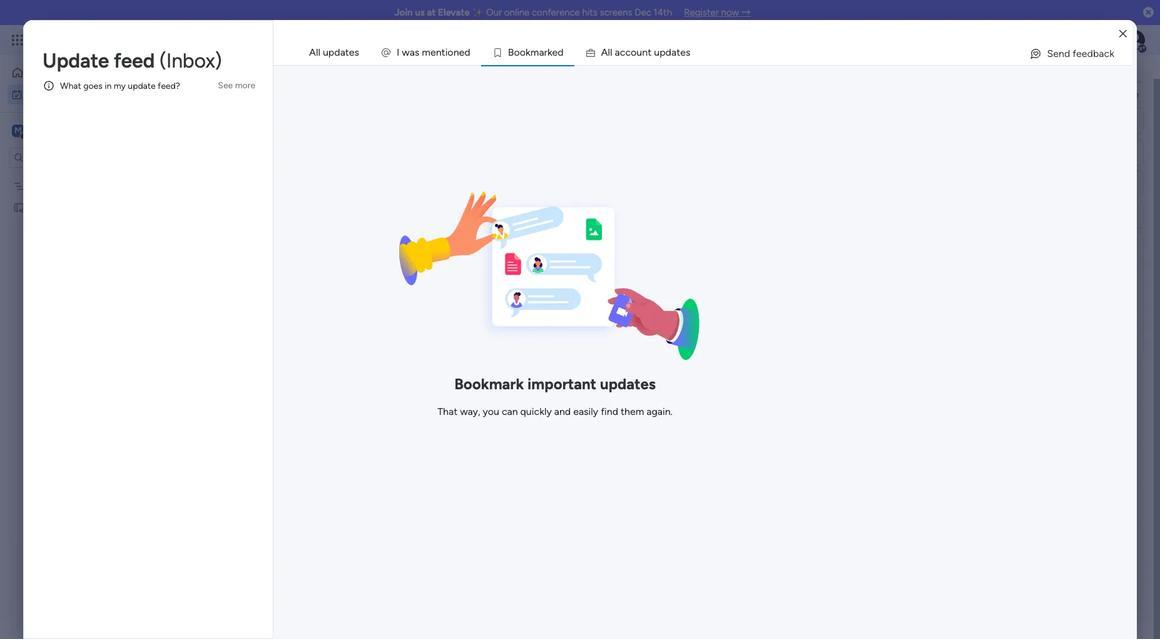 Task type: locate. For each thing, give the bounding box(es) containing it.
0 up next week / 0 items
[[278, 272, 283, 283]]

u left p
[[637, 46, 642, 58]]

1 o from the left
[[448, 46, 454, 58]]

3 d from the left
[[666, 46, 672, 58]]

1 horizontal spatial m
[[531, 46, 539, 58]]

list box
[[0, 173, 160, 387]]

t left p
[[648, 46, 652, 58]]

tab list
[[299, 40, 1132, 65]]

0 horizontal spatial work
[[221, 73, 272, 101]]

important
[[528, 375, 597, 393]]

o left p
[[631, 46, 637, 58]]

updates up them
[[600, 375, 656, 393]]

goes
[[83, 80, 102, 91]]

boards,
[[965, 90, 993, 100]]

1 m from the left
[[422, 46, 431, 58]]

1 horizontal spatial work
[[1002, 63, 1028, 78]]

0 items up without a date /
[[251, 362, 280, 373]]

1 c from the left
[[620, 46, 626, 58]]

you'd
[[1077, 90, 1098, 100]]

and
[[1031, 90, 1045, 100], [554, 406, 571, 417]]

feed?
[[158, 80, 180, 91]]

items
[[266, 227, 287, 238], [285, 272, 307, 283], [288, 317, 309, 328], [258, 362, 280, 373]]

1 horizontal spatial updates
[[600, 375, 656, 393]]

my left work
[[28, 89, 40, 99]]

4 e from the left
[[681, 46, 686, 58]]

and left people
[[1031, 90, 1045, 100]]

2 m from the left
[[531, 46, 539, 58]]

t
[[442, 46, 445, 58], [648, 46, 652, 58], [677, 46, 681, 58]]

more
[[235, 80, 255, 91]]

o right b
[[520, 46, 526, 58]]

n left p
[[642, 46, 648, 58]]

1 vertical spatial updates
[[600, 375, 656, 393]]

first board
[[29, 202, 72, 213]]

and left 'easily'
[[554, 406, 571, 417]]

0 horizontal spatial updates
[[323, 46, 359, 58]]

people
[[1047, 90, 1074, 100]]

1 horizontal spatial k
[[548, 46, 552, 58]]

1 vertical spatial 0 items
[[251, 362, 280, 373]]

1 t from the left
[[442, 46, 445, 58]]

/ down this week / 0 items
[[271, 314, 277, 329]]

0 horizontal spatial d
[[465, 46, 471, 58]]

s
[[415, 46, 420, 58], [686, 46, 691, 58]]

3 n from the left
[[642, 46, 648, 58]]

and inside main content
[[1031, 90, 1045, 100]]

✨
[[472, 7, 484, 18]]

register now →
[[684, 7, 751, 18]]

2 l from the left
[[610, 46, 613, 58]]

u
[[637, 46, 642, 58], [654, 46, 660, 58]]

shareable board image
[[13, 201, 25, 213]]

overdue
[[211, 156, 259, 172]]

date
[[269, 404, 295, 419]]

e right i
[[459, 46, 465, 58]]

my left "board"
[[29, 181, 41, 191]]

this week / 0 items
[[211, 269, 307, 284]]

next week / 0 items
[[211, 314, 309, 329]]

m for a
[[531, 46, 539, 58]]

a
[[410, 46, 415, 58], [539, 46, 544, 58], [615, 46, 620, 58], [672, 46, 677, 58], [258, 404, 266, 419]]

update feed (inbox)
[[43, 49, 222, 73]]

n
[[436, 46, 442, 58], [454, 46, 459, 58], [642, 46, 648, 58]]

2 horizontal spatial t
[[677, 46, 681, 58]]

week right next
[[239, 314, 268, 329]]

see
[[218, 80, 233, 91]]

items inside next week / 0 items
[[288, 317, 309, 328]]

l down screens in the right top of the page
[[608, 46, 610, 58]]

m left i
[[422, 46, 431, 58]]

d down 14th
[[666, 46, 672, 58]]

that
[[438, 406, 458, 417]]

main workspace
[[29, 124, 103, 136]]

o left r
[[514, 46, 520, 58]]

my
[[985, 63, 1000, 78], [188, 73, 216, 101], [28, 89, 40, 99], [29, 181, 41, 191]]

main content
[[166, 30, 1159, 639]]

1 d from the left
[[465, 46, 471, 58]]

2 o from the left
[[514, 46, 520, 58]]

0 horizontal spatial s
[[415, 46, 420, 58]]

d
[[465, 46, 471, 58], [558, 46, 564, 58], [666, 46, 672, 58]]

first
[[29, 202, 47, 213]]

0 horizontal spatial k
[[526, 46, 531, 58]]

my
[[114, 80, 126, 91]]

a right b
[[539, 46, 544, 58]]

option
[[0, 175, 160, 177]]

a left date
[[258, 404, 266, 419]]

items down this week / 0 items
[[288, 317, 309, 328]]

n right i
[[454, 46, 459, 58]]

us
[[415, 7, 425, 18]]

t right p
[[677, 46, 681, 58]]

1 vertical spatial week
[[239, 314, 268, 329]]

p
[[660, 46, 666, 58]]

see more
[[218, 80, 255, 91]]

updates right all
[[323, 46, 359, 58]]

1 horizontal spatial d
[[558, 46, 564, 58]]

1 horizontal spatial t
[[648, 46, 652, 58]]

1 l from the left
[[608, 46, 610, 58]]

2 horizontal spatial n
[[642, 46, 648, 58]]

my left 'see'
[[188, 73, 216, 101]]

a l l a c c o u n t u p d a t e s
[[601, 46, 691, 58]]

close image
[[1120, 29, 1127, 38]]

work
[[42, 89, 61, 99]]

my for my work
[[28, 89, 40, 99]]

join us at elevate ✨ our online conference hits screens dec 14th
[[394, 7, 672, 18]]

m
[[14, 125, 22, 136]]

see more button
[[213, 76, 260, 96]]

easily
[[573, 406, 599, 417]]

items inside this week / 0 items
[[285, 272, 307, 283]]

d right i
[[465, 46, 471, 58]]

my inside button
[[28, 89, 40, 99]]

way,
[[460, 406, 480, 417]]

e
[[431, 46, 436, 58], [459, 46, 465, 58], [552, 46, 558, 58], [681, 46, 686, 58]]

items up next week / 0 items
[[285, 272, 307, 283]]

register now → link
[[684, 7, 751, 18]]

them
[[621, 406, 644, 417]]

n left i
[[436, 46, 442, 58]]

e left i
[[431, 46, 436, 58]]

0 vertical spatial updates
[[323, 46, 359, 58]]

0 vertical spatial and
[[1031, 90, 1045, 100]]

v2 info image
[[1125, 267, 1134, 280]]

2 c from the left
[[626, 46, 631, 58]]

i
[[445, 46, 448, 58]]

1 e from the left
[[431, 46, 436, 58]]

s right w
[[415, 46, 420, 58]]

select product image
[[11, 34, 24, 46]]

1 horizontal spatial s
[[686, 46, 691, 58]]

m left r
[[531, 46, 539, 58]]

r
[[544, 46, 548, 58]]

2 horizontal spatial d
[[666, 46, 672, 58]]

all
[[309, 46, 320, 58]]

l right a
[[610, 46, 613, 58]]

my work
[[28, 89, 61, 99]]

now
[[721, 7, 739, 18]]

tab list containing all updates
[[299, 40, 1132, 65]]

0 horizontal spatial n
[[436, 46, 442, 58]]

d right r
[[558, 46, 564, 58]]

1 horizontal spatial u
[[654, 46, 660, 58]]

0 horizontal spatial m
[[422, 46, 431, 58]]

to
[[1115, 90, 1123, 100]]

0 vertical spatial week
[[237, 269, 266, 284]]

like
[[1100, 90, 1113, 100]]

e right p
[[681, 46, 686, 58]]

updates
[[323, 46, 359, 58], [600, 375, 656, 393]]

0 horizontal spatial t
[[442, 46, 445, 58]]

o down elevate
[[448, 46, 454, 58]]

week
[[237, 269, 266, 284], [239, 314, 268, 329]]

e right r
[[552, 46, 558, 58]]

what
[[60, 80, 81, 91]]

0 up this week / 0 items
[[258, 227, 264, 238]]

m
[[422, 46, 431, 58], [531, 46, 539, 58]]

1 horizontal spatial n
[[454, 46, 459, 58]]

k
[[526, 46, 531, 58], [548, 46, 552, 58]]

s right p
[[686, 46, 691, 58]]

list box containing my board
[[0, 173, 160, 387]]

1 horizontal spatial and
[[1031, 90, 1045, 100]]

0 down this week / 0 items
[[280, 317, 285, 328]]

0 items up this week / 0 items
[[258, 227, 287, 238]]

1 vertical spatial and
[[554, 406, 571, 417]]

u down 14th
[[654, 46, 660, 58]]

that way, you can quickly and easily find them again.
[[438, 406, 673, 417]]

board
[[44, 181, 66, 191]]

work
[[1002, 63, 1028, 78], [221, 73, 272, 101]]

my up boards,
[[985, 63, 1000, 78]]

my work button
[[8, 84, 135, 104]]

/
[[262, 156, 268, 172], [269, 269, 275, 284], [271, 314, 277, 329], [298, 404, 304, 419]]

choose the boards, columns and people you'd like to see
[[917, 90, 1139, 100]]

None search field
[[185, 100, 302, 120]]

0 inside next week / 0 items
[[280, 317, 285, 328]]

m for e
[[422, 46, 431, 58]]

week right this
[[237, 269, 266, 284]]

my for my board
[[29, 181, 41, 191]]

customize my work
[[930, 63, 1028, 78]]

0 horizontal spatial u
[[637, 46, 642, 58]]

2 d from the left
[[558, 46, 564, 58]]

1 u from the left
[[637, 46, 642, 58]]

dec
[[635, 7, 652, 18]]

2 u from the left
[[654, 46, 660, 58]]

t right w
[[442, 46, 445, 58]]

2 e from the left
[[459, 46, 465, 58]]

0 inside this week / 0 items
[[278, 272, 283, 283]]

update
[[43, 49, 109, 73]]

d for i w a s m e n t i o n e d
[[465, 46, 471, 58]]

1 s from the left
[[415, 46, 420, 58]]

send feedback
[[1048, 48, 1115, 59]]

0
[[258, 227, 264, 238], [278, 272, 283, 283], [280, 317, 285, 328], [251, 362, 256, 373]]



Task type: vqa. For each thing, say whether or not it's contained in the screenshot.
2nd s
yes



Task type: describe. For each thing, give the bounding box(es) containing it.
workspace selection element
[[12, 123, 105, 139]]

i w a s m e n t i o n e d
[[397, 46, 471, 58]]

1
[[271, 160, 275, 170]]

i
[[397, 46, 400, 58]]

a
[[601, 46, 608, 58]]

14th
[[654, 7, 672, 18]]

1 k from the left
[[526, 46, 531, 58]]

items up without a date /
[[258, 362, 280, 373]]

item
[[277, 160, 294, 170]]

choose
[[917, 90, 947, 100]]

main content containing overdue /
[[166, 30, 1159, 639]]

d for a l l a c c o u n t u p d a t e s
[[666, 46, 672, 58]]

next
[[211, 314, 236, 329]]

b
[[508, 46, 514, 58]]

4 o from the left
[[631, 46, 637, 58]]

1 n from the left
[[436, 46, 442, 58]]

(inbox)
[[159, 49, 222, 73]]

all updates link
[[299, 41, 369, 64]]

columns
[[996, 90, 1029, 100]]

Filter dashboard by text search field
[[185, 100, 302, 120]]

feedback
[[1073, 48, 1115, 59]]

a right i
[[410, 46, 415, 58]]

my for my work
[[188, 73, 216, 101]]

items up this week / 0 items
[[266, 227, 287, 238]]

what goes in my update feed?
[[60, 80, 180, 91]]

the
[[949, 90, 962, 100]]

3 e from the left
[[552, 46, 558, 58]]

updates inside "all updates" link
[[323, 46, 359, 58]]

/ left 1
[[262, 156, 268, 172]]

you
[[483, 406, 500, 417]]

board
[[49, 202, 72, 213]]

feed
[[114, 49, 155, 73]]

0 up without a date /
[[251, 362, 256, 373]]

none search field inside main content
[[185, 100, 302, 120]]

work inside main content
[[1002, 63, 1028, 78]]

this
[[211, 269, 234, 284]]

customize
[[930, 63, 983, 78]]

home button
[[8, 63, 135, 83]]

2 t from the left
[[648, 46, 652, 58]]

our
[[486, 7, 502, 18]]

2 n from the left
[[454, 46, 459, 58]]

my inside main content
[[985, 63, 1000, 78]]

0 horizontal spatial and
[[554, 406, 571, 417]]

3 t from the left
[[677, 46, 681, 58]]

week for this
[[237, 269, 266, 284]]

/ up next week / 0 items
[[269, 269, 275, 284]]

my board
[[29, 181, 66, 191]]

a inside main content
[[258, 404, 266, 419]]

without a date /
[[211, 404, 307, 419]]

1 image
[[978, 26, 989, 40]]

hits
[[582, 7, 598, 18]]

my work
[[188, 73, 272, 101]]

elevate
[[438, 7, 470, 18]]

2 s from the left
[[686, 46, 691, 58]]

jacob simon image
[[1125, 30, 1145, 50]]

send feedback button
[[1025, 44, 1120, 64]]

again.
[[647, 406, 673, 417]]

a right a
[[615, 46, 620, 58]]

a right p
[[672, 46, 677, 58]]

at
[[427, 7, 436, 18]]

online
[[504, 7, 530, 18]]

b o o k m a r k e d
[[508, 46, 564, 58]]

→
[[742, 7, 751, 18]]

join
[[394, 7, 413, 18]]

quickly
[[521, 406, 552, 417]]

send
[[1048, 48, 1071, 59]]

week for next
[[239, 314, 268, 329]]

bookmark important updates
[[455, 375, 656, 393]]

home
[[29, 67, 53, 78]]

register
[[684, 7, 719, 18]]

bookmark
[[455, 375, 524, 393]]

see
[[1125, 90, 1139, 100]]

/ right date
[[298, 404, 304, 419]]

w
[[402, 46, 410, 58]]

3 o from the left
[[520, 46, 526, 58]]

screens
[[600, 7, 633, 18]]

2 k from the left
[[548, 46, 552, 58]]

can
[[502, 406, 518, 417]]

update
[[128, 80, 156, 91]]

main
[[29, 124, 51, 136]]

find
[[601, 406, 618, 417]]

all updates
[[309, 46, 359, 58]]

overdue / 1 item
[[211, 156, 294, 172]]

workspace image
[[12, 124, 24, 137]]

workspace
[[53, 124, 103, 136]]

conference
[[532, 7, 580, 18]]

0 vertical spatial 0 items
[[258, 227, 287, 238]]

Search in workspace field
[[26, 150, 105, 165]]

in
[[105, 80, 112, 91]]



